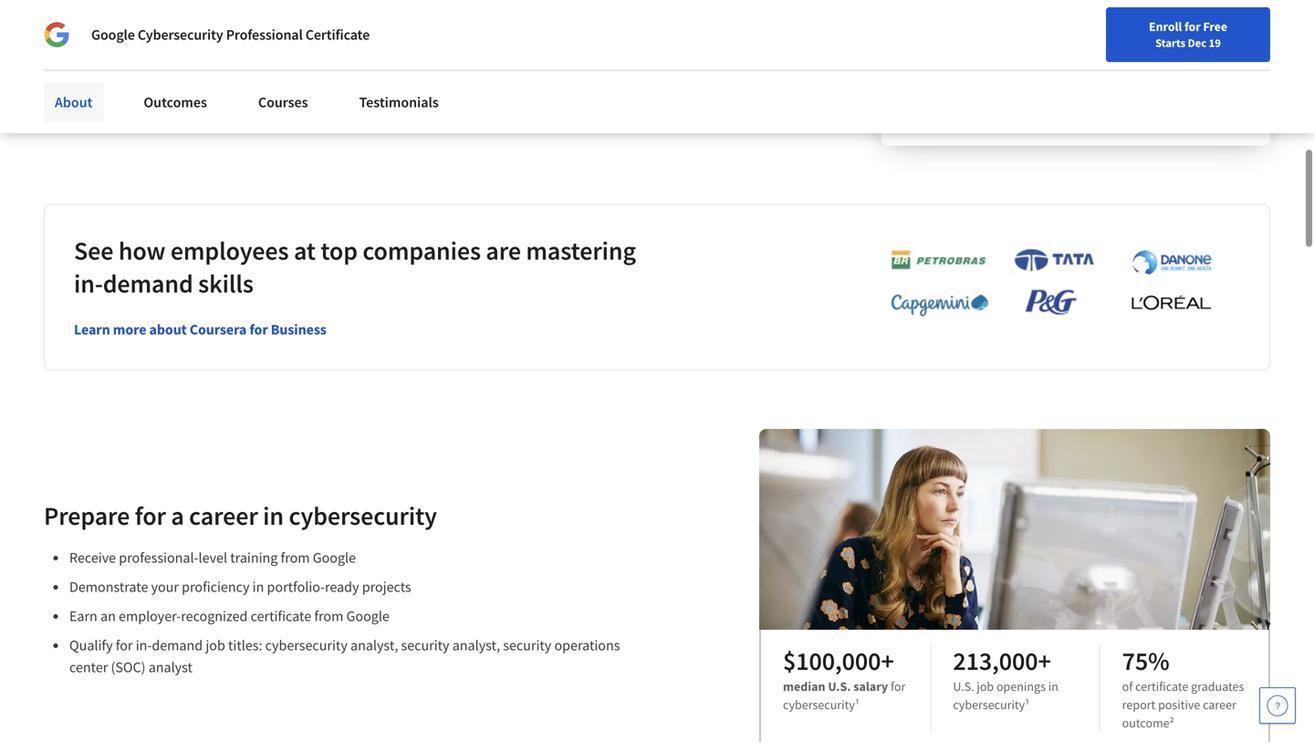 Task type: describe. For each thing, give the bounding box(es) containing it.
0 horizontal spatial career
[[189, 500, 258, 532]]

0 vertical spatial in
[[263, 500, 284, 532]]

job inside 213,000 + u.s. job openings in cybersecurity
[[977, 679, 994, 695]]

industry
[[318, 67, 370, 85]]

certificate
[[306, 26, 370, 44]]

213,000
[[953, 645, 1039, 677]]

enroll for free starts dec 19
[[1149, 18, 1228, 50]]

employer-
[[119, 607, 181, 625]]

testimonials
[[359, 93, 439, 111]]

213,000 + u.s. job openings in cybersecurity
[[953, 645, 1059, 713]]

mastering
[[526, 235, 636, 267]]

top
[[321, 235, 358, 267]]

level
[[199, 549, 227, 567]]

qualify
[[69, 636, 113, 655]]

an
[[100, 607, 116, 625]]

prepare for a career in cybersecurity
[[44, 500, 437, 532]]

learn more
[[318, 98, 381, 115]]

0 vertical spatial from
[[281, 549, 310, 567]]

learn more about coursera for business link
[[74, 320, 327, 339]]

outcome
[[1123, 715, 1170, 731]]

$100,000
[[783, 645, 881, 677]]

2 security from the left
[[503, 636, 552, 655]]

positive
[[1159, 697, 1201, 713]]

median
[[783, 679, 826, 695]]

titles:
[[228, 636, 262, 655]]

about
[[55, 93, 93, 111]]

75% of certificate graduates report positive career outcome
[[1123, 645, 1245, 731]]

employees
[[171, 235, 289, 267]]

industry certification
[[318, 67, 448, 85]]

are
[[486, 235, 521, 267]]

professional
[[226, 26, 303, 44]]

learn at your own pace
[[911, 57, 1034, 73]]

help center image
[[1267, 695, 1289, 717]]

1 vertical spatial certificate
[[251, 607, 311, 625]]

about link
[[44, 82, 104, 122]]

a
[[171, 500, 184, 532]]

outcomes link
[[133, 82, 218, 122]]

english
[[999, 57, 1043, 75]]

shareable certificate
[[44, 69, 171, 87]]

courses
[[258, 93, 308, 111]]

show notifications image
[[1102, 59, 1124, 81]]

portfolio-
[[267, 578, 325, 596]]

1 horizontal spatial from
[[314, 607, 344, 625]]

shareable
[[44, 69, 106, 87]]

receive professional-level training from google
[[69, 549, 356, 567]]

coursera
[[190, 320, 247, 339]]

graduates
[[1192, 679, 1245, 695]]

english button
[[966, 37, 1076, 96]]

your right to
[[81, 97, 105, 113]]

certification
[[373, 67, 448, 85]]

openings
[[997, 679, 1046, 695]]

coursera enterprise logos image
[[864, 248, 1229, 327]]

2 analyst, from the left
[[453, 636, 500, 655]]

training
[[230, 549, 278, 567]]

prepare
[[44, 500, 130, 532]]

add
[[44, 97, 65, 113]]

google cybersecurity professional certificate
[[91, 26, 370, 44]]

more for learn more
[[352, 98, 381, 115]]

for inside for cybersecurity
[[891, 679, 906, 695]]

at inside see how employees at top companies are mastering in-demand skills
[[294, 235, 316, 267]]

0 horizontal spatial certificate
[[109, 69, 171, 87]]

starts
[[1156, 36, 1186, 50]]

qualify for in-demand job titles: cybersecurity analyst, security analyst, security operations center (soc) analyst
[[69, 636, 620, 677]]

find
[[842, 58, 866, 74]]

earn
[[69, 607, 98, 625]]

dec
[[1188, 36, 1207, 50]]

recognized
[[181, 607, 248, 625]]

$100,000 + median u.s. salary
[[783, 645, 894, 695]]

1 vertical spatial in
[[253, 578, 264, 596]]

cybersecurity up ready
[[289, 500, 437, 532]]

career inside 75% of certificate graduates report positive career outcome
[[1203, 697, 1237, 713]]

in- inside qualify for in-demand job titles: cybersecurity analyst, security analyst, security operations center (soc) analyst
[[136, 636, 152, 655]]

learn for learn at your own pace
[[911, 57, 941, 73]]

learn for learn more
[[318, 98, 350, 115]]



Task type: vqa. For each thing, say whether or not it's contained in the screenshot.
the about
yes



Task type: locate. For each thing, give the bounding box(es) containing it.
0 vertical spatial more
[[352, 98, 381, 115]]

0 vertical spatial demand
[[103, 268, 193, 299]]

for
[[1185, 18, 1201, 35], [250, 320, 268, 339], [135, 500, 166, 532], [116, 636, 133, 655], [891, 679, 906, 695]]

1 + from the left
[[881, 645, 894, 677]]

find your new career link
[[833, 55, 966, 78]]

2 horizontal spatial certificate
[[1136, 679, 1189, 695]]

for for starts
[[1185, 18, 1201, 35]]

demonstrate
[[69, 578, 148, 596]]

profile
[[157, 97, 192, 113]]

0 vertical spatial job
[[206, 636, 225, 655]]

your right find
[[868, 58, 893, 74]]

cybersecurity down openings
[[953, 697, 1025, 713]]

security
[[401, 636, 450, 655], [503, 636, 552, 655]]

¹ for 213,000
[[1025, 697, 1030, 713]]

your down professional-
[[151, 578, 179, 596]]

0 horizontal spatial +
[[881, 645, 894, 677]]

testimonials link
[[348, 82, 450, 122]]

google up shareable certificate
[[91, 26, 135, 44]]

for for career
[[135, 500, 166, 532]]

²
[[1170, 715, 1175, 731]]

+ for $100,000
[[881, 645, 894, 677]]

2 horizontal spatial learn
[[911, 57, 941, 73]]

security down projects
[[401, 636, 450, 655]]

0 vertical spatial at
[[943, 57, 954, 73]]

for inside enroll for free starts dec 19
[[1185, 18, 1201, 35]]

learn more about coursera for business
[[74, 320, 327, 339]]

1 vertical spatial google
[[313, 549, 356, 567]]

google down projects
[[347, 607, 390, 625]]

2 vertical spatial certificate
[[1136, 679, 1189, 695]]

salary
[[854, 679, 889, 695]]

for left a
[[135, 500, 166, 532]]

for cybersecurity
[[783, 679, 906, 713]]

your
[[956, 57, 981, 73], [868, 58, 893, 74], [81, 97, 105, 113], [151, 578, 179, 596]]

¹
[[855, 697, 860, 713], [1025, 697, 1030, 713]]

1 horizontal spatial ¹
[[1025, 697, 1030, 713]]

report
[[1123, 697, 1156, 713]]

0 horizontal spatial job
[[206, 636, 225, 655]]

0 horizontal spatial from
[[281, 549, 310, 567]]

certificate down portfolio-
[[251, 607, 311, 625]]

add to your linkedin profile
[[44, 97, 192, 113]]

u.s.
[[828, 679, 851, 695], [953, 679, 975, 695]]

demand down "how" at left
[[103, 268, 193, 299]]

for inside qualify for in-demand job titles: cybersecurity analyst, security analyst, security operations center (soc) analyst
[[116, 636, 133, 655]]

analyst,
[[351, 636, 398, 655], [453, 636, 500, 655]]

demand
[[103, 268, 193, 299], [152, 636, 203, 655]]

companies
[[363, 235, 481, 267]]

job inside qualify for in-demand job titles: cybersecurity analyst, security analyst, security operations center (soc) analyst
[[206, 636, 225, 655]]

find your new career
[[842, 58, 957, 74]]

1 horizontal spatial +
[[1039, 645, 1052, 677]]

0 vertical spatial in-
[[74, 268, 103, 299]]

1 horizontal spatial u.s.
[[953, 679, 975, 695]]

0 vertical spatial certificate
[[109, 69, 171, 87]]

cybersecurity down portfolio-
[[265, 636, 348, 655]]

(soc)
[[111, 658, 146, 677]]

cybersecurity
[[138, 26, 223, 44]]

how
[[119, 235, 166, 267]]

1 horizontal spatial career
[[1203, 697, 1237, 713]]

+
[[881, 645, 894, 677], [1039, 645, 1052, 677]]

2 vertical spatial in
[[1049, 679, 1059, 695]]

your left own
[[956, 57, 981, 73]]

1 horizontal spatial in-
[[136, 636, 152, 655]]

see
[[74, 235, 114, 267]]

1 horizontal spatial security
[[503, 636, 552, 655]]

career up level
[[189, 500, 258, 532]]

in right openings
[[1049, 679, 1059, 695]]

new
[[895, 58, 919, 74]]

0 horizontal spatial u.s.
[[828, 679, 851, 695]]

linkedin
[[108, 97, 154, 113]]

0 vertical spatial learn
[[911, 57, 941, 73]]

security left operations
[[503, 636, 552, 655]]

more left about
[[113, 320, 146, 339]]

1 security from the left
[[401, 636, 450, 655]]

0 horizontal spatial at
[[294, 235, 316, 267]]

to
[[68, 97, 79, 113]]

0 horizontal spatial more
[[113, 320, 146, 339]]

+ inside 213,000 + u.s. job openings in cybersecurity
[[1039, 645, 1052, 677]]

center
[[69, 658, 108, 677]]

receive
[[69, 549, 116, 567]]

own
[[983, 57, 1006, 73]]

for for demand
[[116, 636, 133, 655]]

career
[[921, 58, 957, 74]]

0 horizontal spatial ¹
[[855, 697, 860, 713]]

+ up openings
[[1039, 645, 1052, 677]]

cybersecurity inside 213,000 + u.s. job openings in cybersecurity
[[953, 697, 1025, 713]]

earn an employer-recognized certificate from google
[[69, 607, 390, 625]]

1 horizontal spatial learn
[[318, 98, 350, 115]]

in- down see
[[74, 268, 103, 299]]

in down "training"
[[253, 578, 264, 596]]

learn for learn more about coursera for business
[[74, 320, 110, 339]]

demand inside qualify for in-demand job titles: cybersecurity analyst, security analyst, security operations center (soc) analyst
[[152, 636, 203, 655]]

ready
[[325, 578, 359, 596]]

u.s. inside 213,000 + u.s. job openings in cybersecurity
[[953, 679, 975, 695]]

google
[[91, 26, 135, 44], [313, 549, 356, 567], [347, 607, 390, 625]]

None search field
[[260, 48, 561, 84]]

1 horizontal spatial certificate
[[251, 607, 311, 625]]

pace
[[1009, 57, 1034, 73]]

+ inside $100,000 + median u.s. salary
[[881, 645, 894, 677]]

1 ¹ from the left
[[855, 697, 860, 713]]

professional-
[[119, 549, 199, 567]]

free
[[1204, 18, 1228, 35]]

2 ¹ from the left
[[1025, 697, 1030, 713]]

certificate inside 75% of certificate graduates report positive career outcome
[[1136, 679, 1189, 695]]

cybersecurity inside for cybersecurity
[[783, 697, 855, 713]]

from down ready
[[314, 607, 344, 625]]

2 vertical spatial learn
[[74, 320, 110, 339]]

demand inside see how employees at top companies are mastering in-demand skills
[[103, 268, 193, 299]]

+ up "salary"
[[881, 645, 894, 677]]

for right "salary"
[[891, 679, 906, 695]]

u.s. down $100,000
[[828, 679, 851, 695]]

1 vertical spatial in-
[[136, 636, 152, 655]]

cybersecurity down median
[[783, 697, 855, 713]]

learn
[[911, 57, 941, 73], [318, 98, 350, 115], [74, 320, 110, 339]]

at
[[943, 57, 954, 73], [294, 235, 316, 267]]

1 analyst, from the left
[[351, 636, 398, 655]]

in- up the '(soc)'
[[136, 636, 152, 655]]

in
[[263, 500, 284, 532], [253, 578, 264, 596], [1049, 679, 1059, 695]]

career down 'graduates'
[[1203, 697, 1237, 713]]

more for learn more about coursera for business
[[113, 320, 146, 339]]

proficiency
[[182, 578, 250, 596]]

for up the '(soc)'
[[116, 636, 133, 655]]

career
[[189, 500, 258, 532], [1203, 697, 1237, 713]]

for left business
[[250, 320, 268, 339]]

more
[[352, 98, 381, 115], [113, 320, 146, 339]]

of
[[1123, 679, 1133, 695]]

about
[[149, 320, 187, 339]]

business
[[271, 320, 327, 339]]

projects
[[362, 578, 411, 596]]

google image
[[44, 22, 69, 47]]

75%
[[1123, 645, 1170, 677]]

for individuals
[[29, 9, 122, 27]]

1 vertical spatial job
[[977, 679, 994, 695]]

skills
[[198, 268, 254, 299]]

0 vertical spatial google
[[91, 26, 135, 44]]

for up dec
[[1185, 18, 1201, 35]]

cybersecurity
[[289, 500, 437, 532], [265, 636, 348, 655], [783, 697, 855, 713], [953, 697, 1025, 713]]

at right new
[[943, 57, 954, 73]]

more down industry certification
[[352, 98, 381, 115]]

0 horizontal spatial security
[[401, 636, 450, 655]]

1 u.s. from the left
[[828, 679, 851, 695]]

cybersecurity inside qualify for in-demand job titles: cybersecurity analyst, security analyst, security operations center (soc) analyst
[[265, 636, 348, 655]]

+ for 213,000
[[1039, 645, 1052, 677]]

1 vertical spatial career
[[1203, 697, 1237, 713]]

certificate up positive
[[1136, 679, 1189, 695]]

for
[[29, 9, 49, 27]]

certificate up linkedin
[[109, 69, 171, 87]]

1 horizontal spatial more
[[352, 98, 381, 115]]

outcomes
[[144, 93, 207, 111]]

in inside 213,000 + u.s. job openings in cybersecurity
[[1049, 679, 1059, 695]]

1 horizontal spatial at
[[943, 57, 954, 73]]

¹ for $100,000
[[855, 697, 860, 713]]

operations
[[555, 636, 620, 655]]

19
[[1209, 36, 1221, 50]]

u.s. down 213,000
[[953, 679, 975, 695]]

u.s. inside $100,000 + median u.s. salary
[[828, 679, 851, 695]]

coursera image
[[22, 51, 138, 81]]

2 u.s. from the left
[[953, 679, 975, 695]]

demonstrate your proficiency in portfolio-ready projects
[[69, 578, 411, 596]]

from up portfolio-
[[281, 549, 310, 567]]

in up "training"
[[263, 500, 284, 532]]

individuals
[[52, 9, 122, 27]]

1 vertical spatial demand
[[152, 636, 203, 655]]

¹ down "salary"
[[855, 697, 860, 713]]

learn more button
[[318, 97, 381, 115]]

1 vertical spatial learn
[[318, 98, 350, 115]]

1 horizontal spatial analyst,
[[453, 636, 500, 655]]

job down recognized
[[206, 636, 225, 655]]

0 horizontal spatial learn
[[74, 320, 110, 339]]

1 vertical spatial from
[[314, 607, 344, 625]]

1 vertical spatial at
[[294, 235, 316, 267]]

2 + from the left
[[1039, 645, 1052, 677]]

demand up analyst
[[152, 636, 203, 655]]

0 horizontal spatial in-
[[74, 268, 103, 299]]

job down 213,000
[[977, 679, 994, 695]]

enroll
[[1149, 18, 1183, 35]]

google up ready
[[313, 549, 356, 567]]

from
[[281, 549, 310, 567], [314, 607, 344, 625]]

2 vertical spatial google
[[347, 607, 390, 625]]

0 vertical spatial career
[[189, 500, 258, 532]]

at left top
[[294, 235, 316, 267]]

¹ down openings
[[1025, 697, 1030, 713]]

analyst
[[149, 658, 193, 677]]

certificate
[[109, 69, 171, 87], [251, 607, 311, 625], [1136, 679, 1189, 695]]

in- inside see how employees at top companies are mastering in-demand skills
[[74, 268, 103, 299]]

1 horizontal spatial job
[[977, 679, 994, 695]]

courses link
[[247, 82, 319, 122]]

1 vertical spatial more
[[113, 320, 146, 339]]

more inside button
[[352, 98, 381, 115]]

0 horizontal spatial analyst,
[[351, 636, 398, 655]]

see how employees at top companies are mastering in-demand skills
[[74, 235, 636, 299]]

learn inside button
[[318, 98, 350, 115]]



